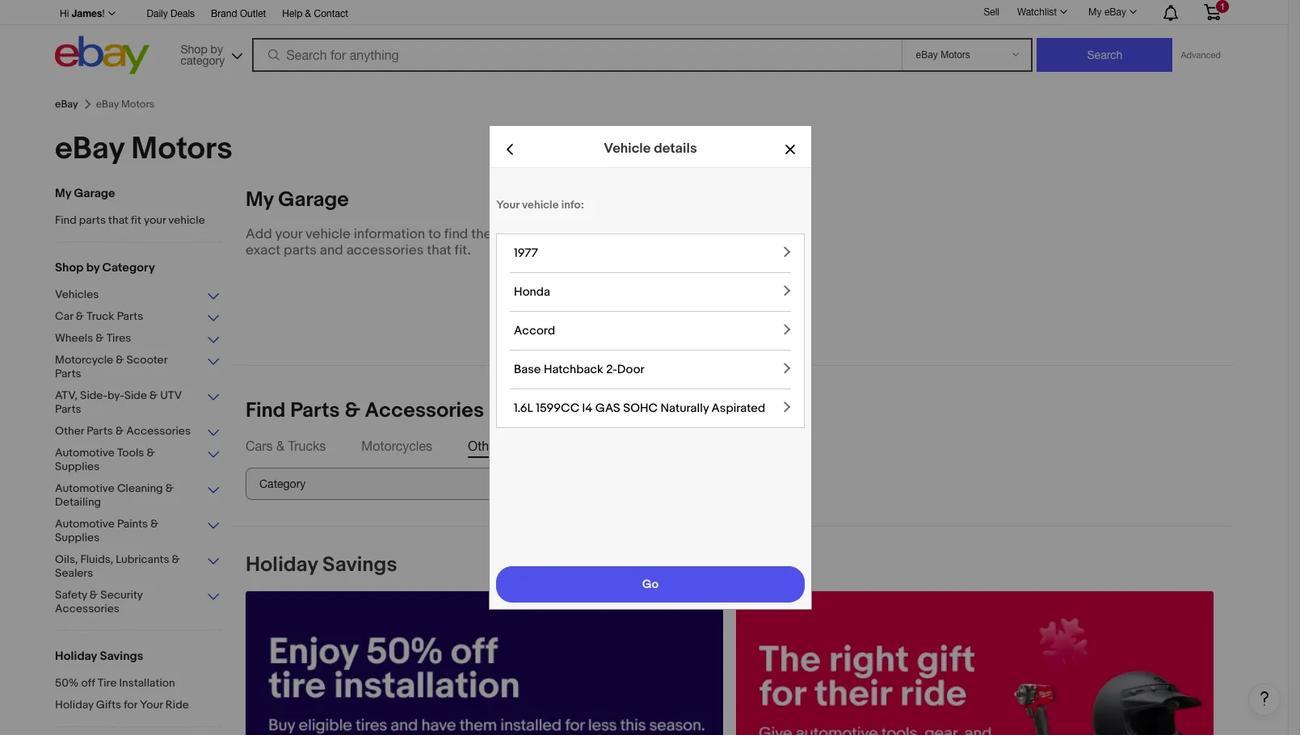 Task type: vqa. For each thing, say whether or not it's contained in the screenshot.
"Add to watchlist"
no



Task type: describe. For each thing, give the bounding box(es) containing it.
holiday for find
[[246, 553, 318, 578]]

daily
[[147, 8, 168, 19]]

0 horizontal spatial garage
[[74, 186, 115, 201]]

base hatchback 2-door
[[514, 362, 645, 378]]

chevron right image for 1.6l 1599cc l4 gas sohc naturally aspirated
[[781, 401, 793, 417]]

vehicle
[[604, 141, 651, 157]]

outlet
[[240, 8, 266, 19]]

50% off tire installation holiday gifts for your ride
[[55, 677, 189, 712]]

chevron right image for base hatchback 2-door
[[781, 362, 793, 378]]

honda button
[[510, 273, 793, 312]]

motors
[[131, 130, 233, 168]]

and
[[320, 243, 343, 259]]

ebay for ebay motors
[[55, 130, 124, 168]]

1 horizontal spatial garage
[[278, 188, 349, 213]]

my ebay link
[[1080, 2, 1145, 22]]

by
[[86, 260, 100, 276]]

fit.
[[455, 243, 471, 259]]

savings for category
[[100, 649, 143, 665]]

enjoy 50% off tire installation image
[[246, 592, 724, 736]]

your inside the add your vehicle information to find the exact parts and accessories that fit.
[[275, 226, 303, 243]]

my ebay
[[1089, 6, 1127, 18]]

add for add a vehicle
[[617, 311, 643, 327]]

go button
[[496, 567, 805, 603]]

help, opens dialogs image
[[1257, 691, 1273, 707]]

shop
[[55, 260, 84, 276]]

1977
[[514, 246, 538, 261]]

sell link
[[977, 6, 1007, 17]]

daily deals
[[147, 8, 195, 19]]

1.6l 1599cc l4 gas sohc naturally aspirated button
[[510, 390, 793, 428]]

help & contact
[[282, 8, 349, 19]]

your inside vehicle details document
[[496, 198, 519, 212]]

find
[[444, 226, 468, 243]]

ebay motors
[[55, 130, 233, 168]]

accord button
[[510, 312, 793, 351]]

accord
[[514, 324, 555, 339]]

aspirated
[[712, 401, 765, 417]]

other
[[468, 439, 500, 454]]

help & contact link
[[282, 6, 349, 23]]

holiday savings for by
[[55, 649, 143, 665]]

daily deals link
[[147, 6, 195, 23]]

brand outlet
[[211, 8, 266, 19]]

find parts that fit your vehicle link
[[55, 213, 221, 229]]

other vehicles
[[468, 439, 552, 454]]

ebay inside account "navigation"
[[1105, 6, 1127, 18]]

to
[[429, 226, 441, 243]]

banner containing sell
[[55, 0, 1234, 78]]

holiday gifts for your ride link
[[55, 699, 221, 714]]

accessories
[[365, 399, 484, 424]]

add a vehicle button
[[559, 204, 759, 349]]

chevron right image
[[781, 246, 793, 261]]

add your vehicle information to find the exact parts and accessories that fit.
[[246, 226, 492, 259]]

your inside find parts that fit your vehicle link
[[144, 213, 166, 227]]

1977 button
[[510, 235, 793, 273]]

parts
[[290, 399, 340, 424]]

find parts that fit your vehicle
[[55, 213, 205, 227]]

1599cc
[[536, 401, 579, 417]]

find for find parts & accessories
[[246, 399, 286, 424]]

my inside account "navigation"
[[1089, 6, 1102, 18]]

1.6l 1599cc l4 gas sohc naturally aspirated
[[514, 401, 765, 417]]

l4
[[582, 401, 593, 417]]

brand
[[211, 8, 237, 19]]

chevron right image for honda
[[781, 285, 793, 300]]

0 horizontal spatial parts
[[79, 213, 106, 227]]

that inside the add your vehicle information to find the exact parts and accessories that fit.
[[427, 243, 452, 259]]

naturally
[[660, 401, 709, 417]]

1 horizontal spatial my
[[246, 188, 274, 213]]

brand outlet link
[[211, 6, 266, 23]]

account navigation
[[55, 0, 1234, 25]]

& for contact
[[305, 8, 311, 19]]

your vehicle info:
[[496, 198, 584, 212]]

parts inside the add your vehicle information to find the exact parts and accessories that fit.
[[284, 243, 317, 259]]

vehicle inside the add your vehicle information to find the exact parts and accessories that fit.
[[306, 226, 351, 243]]

find for find parts that fit your vehicle
[[55, 213, 77, 227]]

1 vertical spatial &
[[345, 399, 360, 424]]

fit
[[131, 213, 141, 227]]

go
[[642, 577, 659, 593]]

shop by category
[[55, 260, 155, 276]]

ride
[[166, 699, 189, 712]]

your shopping cart contains 1 item image
[[1204, 4, 1222, 20]]

chevron right image for accord
[[781, 324, 793, 339]]



Task type: locate. For each thing, give the bounding box(es) containing it.
1 vertical spatial add
[[617, 311, 643, 327]]

information
[[354, 226, 425, 243]]

1 vertical spatial that
[[427, 243, 452, 259]]

holiday savings
[[246, 553, 397, 578], [55, 649, 143, 665]]

that left fit.
[[427, 243, 452, 259]]

1 chevron right image from the top
[[781, 285, 793, 300]]

gas
[[595, 401, 620, 417]]

add a vehicle image
[[617, 223, 702, 308]]

none text field the enjoy 50% off tire installation
[[246, 592, 724, 736]]

that
[[108, 213, 129, 227], [427, 243, 452, 259]]

info:
[[561, 198, 584, 212]]

holiday inside 50% off tire installation holiday gifts for your ride
[[55, 699, 94, 712]]

garage up and
[[278, 188, 349, 213]]

1 horizontal spatial &
[[305, 8, 311, 19]]

chevron right image inside base hatchback 2-door button
[[781, 362, 793, 378]]

find up cars
[[246, 399, 286, 424]]

0 horizontal spatial none text field
[[246, 592, 724, 736]]

your
[[496, 198, 519, 212], [140, 699, 163, 712]]

add a vehicle
[[617, 311, 702, 327]]

1 horizontal spatial none text field
[[736, 592, 1214, 736]]

gifts
[[96, 699, 121, 712]]

0 vertical spatial find
[[55, 213, 77, 227]]

2 horizontal spatial &
[[345, 399, 360, 424]]

your left and
[[275, 226, 303, 243]]

your inside 50% off tire installation holiday gifts for your ride
[[140, 699, 163, 712]]

off
[[81, 677, 95, 690]]

details
[[654, 141, 697, 157]]

my up exact
[[246, 188, 274, 213]]

What are you looking for? text field
[[523, 468, 673, 500]]

vehicle details
[[604, 141, 697, 157]]

vehicle right a
[[657, 311, 702, 327]]

your right for
[[140, 699, 163, 712]]

1.6l
[[514, 401, 533, 417]]

1 horizontal spatial savings
[[323, 553, 397, 578]]

my up "find parts that fit your vehicle" at left top
[[55, 186, 71, 201]]

that left the fit
[[108, 213, 129, 227]]

parts
[[79, 213, 106, 227], [284, 243, 317, 259]]

0 horizontal spatial &
[[276, 439, 285, 454]]

a
[[646, 311, 654, 327]]

vehicle
[[522, 198, 559, 212], [168, 213, 205, 227], [306, 226, 351, 243], [657, 311, 702, 327]]

holiday
[[246, 553, 318, 578], [55, 649, 97, 665], [55, 699, 94, 712]]

1 horizontal spatial holiday savings
[[246, 553, 397, 578]]

exact
[[246, 243, 281, 259]]

vehicles
[[504, 439, 552, 454]]

2 chevron right image from the top
[[781, 324, 793, 339]]

3 chevron right image from the top
[[781, 362, 793, 378]]

chevron right image inside 1.6l 1599cc l4 gas sohc naturally aspirated button
[[781, 401, 793, 417]]

find up shop
[[55, 213, 77, 227]]

tab list containing cars & trucks
[[246, 437, 1221, 455]]

advanced
[[1182, 50, 1222, 60]]

& right "help"
[[305, 8, 311, 19]]

0 horizontal spatial my
[[55, 186, 71, 201]]

1 vertical spatial ebay
[[55, 98, 78, 111]]

0 horizontal spatial that
[[108, 213, 129, 227]]

2 vertical spatial ebay
[[55, 130, 124, 168]]

1 horizontal spatial that
[[427, 243, 452, 259]]

parts left and
[[284, 243, 317, 259]]

trucks
[[288, 439, 326, 454]]

2 horizontal spatial my
[[1089, 6, 1102, 18]]

0 horizontal spatial savings
[[100, 649, 143, 665]]

0 vertical spatial &
[[305, 8, 311, 19]]

chevron right image
[[781, 285, 793, 300], [781, 324, 793, 339], [781, 362, 793, 378], [781, 401, 793, 417]]

add inside the add your vehicle information to find the exact parts and accessories that fit.
[[246, 226, 272, 243]]

my garage up "find parts that fit your vehicle" at left top
[[55, 186, 115, 201]]

1 vertical spatial holiday
[[55, 649, 97, 665]]

&
[[305, 8, 311, 19], [345, 399, 360, 424], [276, 439, 285, 454]]

add inside button
[[617, 311, 643, 327]]

holiday for shop
[[55, 649, 97, 665]]

sohc
[[623, 401, 658, 417]]

0 vertical spatial that
[[108, 213, 129, 227]]

2 vertical spatial holiday
[[55, 699, 94, 712]]

honda
[[514, 285, 550, 300]]

vehicle details document
[[490, 126, 811, 652]]

garage
[[74, 186, 115, 201], [278, 188, 349, 213]]

1 horizontal spatial add
[[617, 311, 643, 327]]

help
[[282, 8, 303, 19]]

vehicle details banner
[[490, 126, 811, 171]]

accessories
[[347, 243, 424, 259]]

1 horizontal spatial your
[[496, 198, 519, 212]]

watchlist
[[1018, 6, 1058, 18]]

0 vertical spatial holiday savings
[[246, 553, 397, 578]]

0 vertical spatial your
[[496, 198, 519, 212]]

my
[[1089, 6, 1102, 18], [55, 186, 71, 201], [246, 188, 274, 213]]

my right watchlist link
[[1089, 6, 1102, 18]]

0 vertical spatial ebay
[[1105, 6, 1127, 18]]

garage up "find parts that fit your vehicle" at left top
[[74, 186, 115, 201]]

None text field
[[246, 592, 724, 736], [736, 592, 1214, 736]]

hatchback
[[544, 362, 603, 378]]

& right cars
[[276, 439, 285, 454]]

1 none text field from the left
[[246, 592, 724, 736]]

banner
[[55, 0, 1234, 78]]

None submit
[[1038, 38, 1174, 72]]

0 vertical spatial add
[[246, 226, 272, 243]]

vehicle right the fit
[[168, 213, 205, 227]]

0 vertical spatial savings
[[323, 553, 397, 578]]

your
[[144, 213, 166, 227], [275, 226, 303, 243]]

& inside 'tab list'
[[276, 439, 285, 454]]

ebay link
[[55, 98, 78, 111]]

vehicle left info:
[[522, 198, 559, 212]]

cars & trucks
[[246, 439, 326, 454]]

door
[[617, 362, 645, 378]]

0 horizontal spatial holiday savings
[[55, 649, 143, 665]]

find
[[55, 213, 77, 227], [246, 399, 286, 424]]

advanced link
[[1174, 39, 1230, 71]]

0 horizontal spatial add
[[246, 226, 272, 243]]

motorcycles
[[362, 439, 433, 454]]

category
[[102, 260, 155, 276]]

sell
[[984, 6, 1000, 17]]

2 none text field from the left
[[736, 592, 1214, 736]]

& inside account "navigation"
[[305, 8, 311, 19]]

1 vertical spatial holiday savings
[[55, 649, 143, 665]]

1 vertical spatial savings
[[100, 649, 143, 665]]

0 vertical spatial holiday
[[246, 553, 318, 578]]

that inside find parts that fit your vehicle link
[[108, 213, 129, 227]]

holiday savings for parts
[[246, 553, 397, 578]]

base
[[514, 362, 541, 378]]

1 horizontal spatial find
[[246, 399, 286, 424]]

watchlist link
[[1009, 2, 1075, 22]]

1 horizontal spatial parts
[[284, 243, 317, 259]]

find parts & accessories
[[246, 399, 484, 424]]

my garage
[[55, 186, 115, 201], [246, 188, 349, 213]]

ebay for ebay
[[55, 98, 78, 111]]

chevron right image inside honda button
[[781, 285, 793, 300]]

0 vertical spatial parts
[[79, 213, 106, 227]]

ebay
[[1105, 6, 1127, 18], [55, 98, 78, 111], [55, 130, 124, 168]]

for
[[124, 699, 137, 712]]

1 horizontal spatial my garage
[[246, 188, 349, 213]]

vehicle inside button
[[657, 311, 702, 327]]

add left a
[[617, 311, 643, 327]]

1 vertical spatial your
[[140, 699, 163, 712]]

tab list
[[246, 437, 1221, 455]]

add left and
[[246, 226, 272, 243]]

the right gift for their ride image
[[736, 592, 1214, 736]]

chevron right image inside accord button
[[781, 324, 793, 339]]

my garage up exact
[[246, 188, 349, 213]]

the
[[471, 226, 492, 243]]

2-
[[606, 362, 617, 378]]

none text field 'the right gift for their ride'
[[736, 592, 1214, 736]]

installation
[[119, 677, 175, 690]]

0 horizontal spatial your
[[144, 213, 166, 227]]

1 horizontal spatial your
[[275, 226, 303, 243]]

deals
[[171, 8, 195, 19]]

50%
[[55, 677, 79, 690]]

2 vertical spatial &
[[276, 439, 285, 454]]

1 vertical spatial parts
[[284, 243, 317, 259]]

add for add your vehicle information to find the exact parts and accessories that fit.
[[246, 226, 272, 243]]

savings for &
[[323, 553, 397, 578]]

base hatchback 2-door button
[[510, 351, 793, 390]]

savings
[[323, 553, 397, 578], [100, 649, 143, 665]]

your right the fit
[[144, 213, 166, 227]]

0 horizontal spatial find
[[55, 213, 77, 227]]

tire
[[98, 677, 117, 690]]

cars
[[246, 439, 273, 454]]

contact
[[314, 8, 349, 19]]

0 horizontal spatial your
[[140, 699, 163, 712]]

parts left the fit
[[79, 213, 106, 227]]

1 vertical spatial find
[[246, 399, 286, 424]]

4 chevron right image from the top
[[781, 401, 793, 417]]

& right parts
[[345, 399, 360, 424]]

your up 1977
[[496, 198, 519, 212]]

vehicle left information
[[306, 226, 351, 243]]

& for trucks
[[276, 439, 285, 454]]

vehicle inside document
[[522, 198, 559, 212]]

50% off tire installation link
[[55, 677, 221, 692]]

0 horizontal spatial my garage
[[55, 186, 115, 201]]



